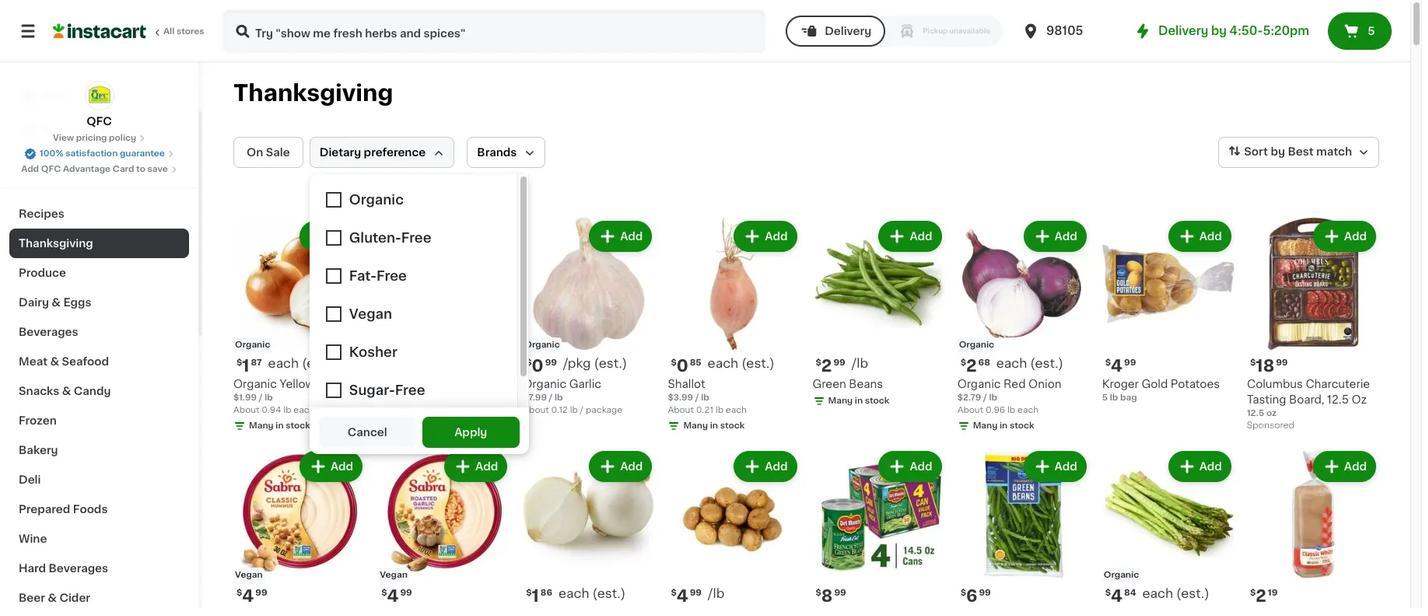 Task type: describe. For each thing, give the bounding box(es) containing it.
99 inside $ 8 99
[[835, 589, 847, 598]]

each (est.) inside $4.84 each (estimated) element
[[1143, 588, 1210, 600]]

prepared
[[19, 504, 70, 515]]

cancel button
[[319, 417, 416, 448]]

gold
[[1142, 379, 1168, 390]]

organic red onion $2.79 / lb about 0.96 lb each
[[958, 379, 1062, 415]]

0 vertical spatial 12.5
[[1328, 395, 1349, 406]]

pricing
[[76, 134, 107, 142]]

0 vertical spatial qfc
[[87, 116, 112, 127]]

organic up $ 0 99
[[525, 341, 560, 350]]

0 vertical spatial beverages
[[19, 327, 78, 338]]

stock for 0
[[720, 422, 745, 430]]

yellow for organic
[[280, 379, 314, 390]]

bag
[[1121, 394, 1138, 402]]

$ inside $ 8 99
[[816, 589, 822, 598]]

/ inside organic yellow onion $1.99 / lb about 0.94 lb each
[[259, 394, 263, 402]]

8
[[822, 589, 833, 605]]

/pkg (est.)
[[563, 357, 627, 370]]

0.94
[[262, 406, 281, 415]]

each right 87 on the left of the page
[[268, 357, 299, 370]]

$ inside $ 18 99
[[1251, 359, 1256, 367]]

bakery link
[[9, 436, 189, 465]]

organic inside organic red onion $2.79 / lb about 0.96 lb each
[[958, 379, 1001, 390]]

product group containing 8
[[813, 448, 945, 609]]

$ inside $ 2 68
[[961, 359, 967, 367]]

it
[[68, 122, 76, 133]]

$4.99 per pound element
[[668, 587, 800, 607]]

columbus charcuterie tasting board, 12.5 oz 12.5 oz
[[1247, 379, 1371, 418]]

organic yellow onion $1.99 / lb about 0.94 lb each
[[233, 379, 350, 415]]

each (est.) inside "$1.86 each (estimated)" element
[[559, 588, 626, 600]]

lb up 0.12
[[555, 394, 563, 402]]

$ 4 84
[[1106, 589, 1137, 605]]

in for 0
[[710, 422, 718, 430]]

dairy
[[19, 297, 49, 308]]

in for 1
[[276, 422, 284, 430]]

$1.99
[[233, 394, 257, 402]]

each inside organic yellow onion $1.99 / lb about 0.94 lb each
[[294, 406, 315, 415]]

onion for 2
[[1029, 379, 1062, 390]]

many in stock for 1
[[249, 422, 310, 430]]

each inside 1 yellow onion $1.29 / lb about 0.89 lb each
[[439, 406, 460, 415]]

many in stock for 0
[[684, 422, 745, 430]]

card
[[113, 165, 134, 174]]

in down 0.89
[[421, 422, 429, 430]]

5 button
[[1329, 12, 1392, 50]]

produce
[[19, 268, 66, 279]]

many in stock down 0.89
[[394, 422, 455, 430]]

produce link
[[9, 258, 189, 288]]

again
[[79, 122, 109, 133]]

68
[[979, 359, 991, 367]]

$ inside $ 4 84
[[1106, 589, 1111, 598]]

$7.99
[[523, 394, 547, 402]]

$ inside $ 6 99
[[961, 589, 967, 598]]

organic inside organic yellow onion $1.99 / lb about 0.94 lb each
[[233, 379, 277, 390]]

/lb for 2
[[852, 357, 869, 370]]

1 inside 1 yellow onion $1.29 / lb about 0.89 lb each
[[387, 358, 394, 374]]

service type group
[[786, 16, 1003, 47]]

/lb for 4
[[708, 588, 725, 600]]

$ inside the $ 1 87
[[237, 359, 242, 367]]

lb right 0.96
[[1008, 406, 1016, 415]]

by for delivery
[[1212, 25, 1227, 37]]

green beans
[[813, 379, 883, 390]]

/ inside 1 yellow onion $1.29 / lb about 0.89 lb each
[[403, 394, 407, 402]]

(est.) for organic yellow onion
[[302, 357, 335, 370]]

2 vegan from the left
[[380, 571, 408, 580]]

frozen link
[[9, 406, 189, 436]]

many for 1
[[249, 422, 274, 430]]

$ 1 86
[[526, 589, 553, 605]]

2 for each (est.)
[[967, 358, 977, 374]]

wine link
[[9, 525, 189, 554]]

$ 6 99
[[961, 589, 991, 605]]

many for 0
[[684, 422, 708, 430]]

cancel
[[348, 427, 387, 438]]

lb up 0.96
[[990, 394, 998, 402]]

86
[[541, 589, 553, 598]]

$ 0 99
[[526, 358, 557, 374]]

green
[[813, 379, 847, 390]]

many in stock for 2
[[973, 422, 1035, 430]]

(est.) for shallot
[[742, 357, 775, 370]]

recipes
[[19, 209, 64, 219]]

deli link
[[9, 465, 189, 495]]

foods
[[73, 504, 108, 515]]

lb up 0.94
[[265, 394, 273, 402]]

each right 86 on the left bottom of the page
[[559, 588, 590, 600]]

/ inside shallot $3.99 / lb about 0.21 lb each
[[696, 394, 699, 402]]

0 for /pkg
[[532, 358, 544, 374]]

wine
[[19, 534, 47, 545]]

satisfaction
[[65, 149, 118, 158]]

$ inside $ 0 99
[[526, 359, 532, 367]]

$ 4 99 inside $4.99 per pound element
[[671, 589, 702, 605]]

in for 2
[[1000, 422, 1008, 430]]

bakery
[[19, 445, 58, 456]]

product group containing 18
[[1247, 218, 1380, 434]]

about for organic red onion
[[958, 406, 984, 415]]

thanksgiving link
[[9, 229, 189, 258]]

/ right 0.12
[[580, 406, 584, 415]]

tasting
[[1247, 395, 1287, 406]]

$0.85 each (estimated) element
[[668, 357, 800, 377]]

/pkg
[[563, 357, 591, 370]]

2 for /lb
[[822, 358, 832, 374]]

organic garlic $7.99 / lb about 0.12 lb / package
[[523, 379, 623, 415]]

4:50-
[[1230, 25, 1264, 37]]

$ 2 68
[[961, 358, 991, 374]]

cider
[[59, 593, 90, 604]]

each (est.) for red
[[997, 357, 1064, 370]]

sale
[[266, 147, 290, 158]]

qfc logo image
[[84, 81, 114, 111]]

1 for $ 1 86
[[532, 589, 539, 605]]

$3.99
[[668, 394, 694, 402]]

stock for 2
[[1010, 422, 1035, 430]]

99 inside $ 18 99
[[1277, 359, 1288, 367]]

all
[[163, 27, 175, 36]]

Best match Sort by field
[[1219, 137, 1380, 168]]

preference
[[364, 147, 426, 158]]

100% satisfaction guarantee
[[40, 149, 165, 158]]

stores
[[177, 27, 204, 36]]

organic up 84
[[1104, 571, 1140, 580]]

/ inside organic red onion $2.79 / lb about 0.96 lb each
[[984, 394, 987, 402]]

5 inside "button"
[[1368, 26, 1376, 37]]

delivery by 4:50-5:20pm link
[[1134, 22, 1310, 40]]

dairy & eggs
[[19, 297, 91, 308]]

& for snacks
[[62, 386, 71, 397]]

about for organic yellow onion
[[233, 406, 260, 415]]

hard beverages
[[19, 563, 108, 574]]

shop
[[44, 91, 73, 102]]

beer
[[19, 593, 45, 604]]

1 for $ 1 87
[[242, 358, 250, 374]]

organic up '68'
[[959, 341, 995, 350]]

on sale button
[[233, 137, 303, 168]]

many for 2
[[973, 422, 998, 430]]

buy
[[44, 122, 66, 133]]

product group containing 6
[[958, 448, 1090, 609]]

$ inside $ 2 19
[[1251, 589, 1256, 598]]

charcuterie
[[1306, 379, 1371, 390]]

lb right 0.21
[[716, 406, 724, 415]]

delivery for delivery by 4:50-5:20pm
[[1159, 25, 1209, 37]]

about inside organic garlic $7.99 / lb about 0.12 lb / package
[[523, 406, 549, 415]]

package
[[586, 406, 623, 415]]

$ 8 99
[[816, 589, 847, 605]]

$4.84 each (estimated) element
[[1103, 587, 1235, 607]]

shop link
[[9, 81, 189, 112]]

shallot $3.99 / lb about 0.21 lb each
[[668, 379, 747, 415]]

match
[[1317, 146, 1353, 157]]

& for meat
[[50, 356, 59, 367]]

garlic
[[569, 379, 602, 390]]

onion inside 1 yellow onion $1.29 / lb about 0.89 lb each
[[416, 379, 449, 390]]

policy
[[109, 134, 136, 142]]



Task type: locate. For each thing, give the bounding box(es) containing it.
(est.) for organic red onion
[[1031, 357, 1064, 370]]

in down beans
[[855, 397, 863, 406]]

0.89
[[407, 406, 426, 415]]

Search field
[[224, 11, 764, 51]]

/ up 0.12
[[549, 394, 553, 402]]

many down the green beans
[[828, 397, 853, 406]]

99
[[545, 359, 557, 367], [834, 359, 846, 367], [1125, 359, 1137, 367], [1277, 359, 1288, 367], [255, 589, 267, 598], [400, 589, 412, 598], [690, 589, 702, 598], [835, 589, 847, 598], [979, 589, 991, 598]]

stock down shallot $3.99 / lb about 0.21 lb each
[[720, 422, 745, 430]]

brands button
[[467, 137, 546, 168]]

/lb inside $2.99 per pound element
[[852, 357, 869, 370]]

about down $2.79
[[958, 406, 984, 415]]

2 onion from the left
[[416, 379, 449, 390]]

each down red
[[1018, 406, 1039, 415]]

yellow down $1.87 each (estimated) element
[[280, 379, 314, 390]]

2 up green
[[822, 358, 832, 374]]

all stores
[[163, 27, 204, 36]]

each (est.) inside $0.85 each (estimated) element
[[708, 357, 775, 370]]

1 horizontal spatial yellow
[[378, 379, 413, 390]]

in down 0.21
[[710, 422, 718, 430]]

0 horizontal spatial 2
[[822, 358, 832, 374]]

1 horizontal spatial 2
[[967, 358, 977, 374]]

1 horizontal spatial vegan
[[380, 571, 408, 580]]

0 horizontal spatial onion
[[317, 379, 350, 390]]

prepared foods link
[[9, 495, 189, 525]]

delivery
[[1159, 25, 1209, 37], [825, 26, 872, 37]]

1 about from the left
[[233, 406, 260, 415]]

$ 2 99
[[816, 358, 846, 374]]

1 horizontal spatial 0
[[677, 358, 689, 374]]

1 left 87 on the left of the page
[[242, 358, 250, 374]]

12.5
[[1328, 395, 1349, 406], [1247, 409, 1265, 418]]

organic inside organic garlic $7.99 / lb about 0.12 lb / package
[[523, 379, 567, 390]]

view pricing policy
[[53, 134, 136, 142]]

0 left 85
[[677, 358, 689, 374]]

(est.) inside $1.87 each (estimated) element
[[302, 357, 335, 370]]

brands
[[477, 147, 517, 158]]

lb up 0.89
[[409, 394, 418, 402]]

hard beverages link
[[9, 554, 189, 584]]

1 yellow from the left
[[280, 379, 314, 390]]

meat & seafood
[[19, 356, 109, 367]]

many in stock down 0.96
[[973, 422, 1035, 430]]

4 about from the left
[[668, 406, 694, 415]]

100%
[[40, 149, 63, 158]]

by for sort
[[1271, 146, 1286, 157]]

&
[[52, 297, 61, 308], [50, 356, 59, 367], [62, 386, 71, 397], [48, 593, 57, 604]]

about for yellow onion
[[378, 406, 404, 415]]

lb right 0.89
[[429, 406, 436, 415]]

1 horizontal spatial delivery
[[1159, 25, 1209, 37]]

2 horizontal spatial onion
[[1029, 379, 1062, 390]]

sort by
[[1245, 146, 1286, 157]]

lb right 0.94
[[284, 406, 292, 415]]

about down $7.99
[[523, 406, 549, 415]]

1 vertical spatial qfc
[[41, 165, 61, 174]]

0 vertical spatial thanksgiving
[[233, 82, 393, 104]]

(est.) right 84
[[1177, 588, 1210, 600]]

(est.) up organic red onion $2.79 / lb about 0.96 lb each
[[1031, 357, 1064, 370]]

about inside shallot $3.99 / lb about 0.21 lb each
[[668, 406, 694, 415]]

1 horizontal spatial onion
[[416, 379, 449, 390]]

lists
[[44, 153, 70, 164]]

$ 18 99
[[1251, 358, 1288, 374]]

each (est.) for $3.99
[[708, 357, 775, 370]]

99 inside $ 6 99
[[979, 589, 991, 598]]

stock down beans
[[865, 397, 890, 406]]

$ 0 85
[[671, 358, 702, 374]]

$2.99 per pound element
[[813, 357, 945, 377]]

3 about from the left
[[523, 406, 549, 415]]

stock for 1
[[286, 422, 310, 430]]

each up red
[[997, 357, 1028, 370]]

0 for each
[[677, 358, 689, 374]]

in down 0.96
[[1000, 422, 1008, 430]]

delivery for delivery
[[825, 26, 872, 37]]

1 vertical spatial by
[[1271, 146, 1286, 157]]

onion down $1.87 each (estimated) element
[[317, 379, 350, 390]]

$ 2 19
[[1251, 589, 1278, 605]]

about down $1.29
[[378, 406, 404, 415]]

& right meat
[[50, 356, 59, 367]]

$ inside $ 0 85
[[671, 359, 677, 367]]

each (est.) up organic yellow onion $1.99 / lb about 0.94 lb each
[[268, 357, 335, 370]]

/ right $1.29
[[403, 394, 407, 402]]

many down 0.89
[[394, 422, 419, 430]]

each (est.) right 84
[[1143, 588, 1210, 600]]

0 vertical spatial /lb
[[852, 357, 869, 370]]

organic up $2.79
[[958, 379, 1001, 390]]

$ inside $ 1 86
[[526, 589, 532, 598]]

yellow inside organic yellow onion $1.99 / lb about 0.94 lb each
[[280, 379, 314, 390]]

snacks & candy
[[19, 386, 111, 397]]

onion down $2.68 each (estimated) element
[[1029, 379, 1062, 390]]

2 0 from the left
[[677, 358, 689, 374]]

many in stock down 0.21
[[684, 422, 745, 430]]

prepared foods
[[19, 504, 108, 515]]

many down 0.96
[[973, 422, 998, 430]]

by right sort
[[1271, 146, 1286, 157]]

delivery button
[[786, 16, 886, 47]]

1 vegan from the left
[[235, 571, 263, 580]]

qfc up view pricing policy link
[[87, 116, 112, 127]]

1 yellow onion $1.29 / lb about 0.89 lb each
[[378, 358, 460, 415]]

2 about from the left
[[378, 406, 404, 415]]

product group
[[233, 218, 366, 436], [523, 218, 656, 417], [668, 218, 800, 436], [813, 218, 945, 411], [958, 218, 1090, 436], [1103, 218, 1235, 405], [1247, 218, 1380, 434], [233, 448, 366, 609], [378, 448, 511, 609], [523, 448, 656, 609], [668, 448, 800, 609], [813, 448, 945, 609], [958, 448, 1090, 609], [1103, 448, 1235, 609], [1247, 448, 1380, 609]]

& left 'eggs'
[[52, 297, 61, 308]]

onion inside organic red onion $2.79 / lb about 0.96 lb each
[[1029, 379, 1062, 390]]

by left the 4:50-
[[1212, 25, 1227, 37]]

1 vertical spatial 12.5
[[1247, 409, 1265, 418]]

& inside 'link'
[[48, 593, 57, 604]]

onion for 1
[[317, 379, 350, 390]]

potatoes
[[1171, 379, 1220, 390]]

1 horizontal spatial thanksgiving
[[233, 82, 393, 104]]

oz
[[1352, 395, 1367, 406]]

about down '$3.99'
[[668, 406, 694, 415]]

sponsored badge image
[[1247, 422, 1295, 430]]

each up apply
[[439, 406, 460, 415]]

(est.)
[[302, 357, 335, 370], [594, 357, 627, 370], [742, 357, 775, 370], [1031, 357, 1064, 370], [593, 588, 626, 600], [1177, 588, 1210, 600]]

each right 84
[[1143, 588, 1174, 600]]

stock down organic red onion $2.79 / lb about 0.96 lb each
[[1010, 422, 1035, 430]]

meat
[[19, 356, 48, 367]]

1 left 86 on the left bottom of the page
[[532, 589, 539, 605]]

1 onion from the left
[[317, 379, 350, 390]]

beverages down dairy & eggs
[[19, 327, 78, 338]]

1 vertical spatial /lb
[[708, 588, 725, 600]]

84
[[1125, 589, 1137, 598]]

0 up $7.99
[[532, 358, 544, 374]]

thanksgiving up the produce
[[19, 238, 93, 249]]

each (est.) right 85
[[708, 357, 775, 370]]

2 left '68'
[[967, 358, 977, 374]]

& for beer
[[48, 593, 57, 604]]

each right 0.94
[[294, 406, 315, 415]]

each (est.)
[[268, 357, 335, 370], [708, 357, 775, 370], [997, 357, 1064, 370], [559, 588, 626, 600], [1143, 588, 1210, 600]]

lb right 0.12
[[570, 406, 578, 415]]

(est.) inside $4.84 each (estimated) element
[[1177, 588, 1210, 600]]

99 inside $ 0 99
[[545, 359, 557, 367]]

1 vertical spatial thanksgiving
[[19, 238, 93, 249]]

0 horizontal spatial yellow
[[280, 379, 314, 390]]

1 vertical spatial 5
[[1103, 394, 1108, 402]]

vegan
[[235, 571, 263, 580], [380, 571, 408, 580]]

qfc link
[[84, 81, 114, 129]]

instacart logo image
[[53, 22, 146, 40]]

about inside organic red onion $2.79 / lb about 0.96 lb each
[[958, 406, 984, 415]]

delivery inside button
[[825, 26, 872, 37]]

5:20pm
[[1264, 25, 1310, 37]]

sort
[[1245, 146, 1269, 157]]

/ right "$1.99"
[[259, 394, 263, 402]]

0 horizontal spatial 12.5
[[1247, 409, 1265, 418]]

yellow up $1.29
[[378, 379, 413, 390]]

meat & seafood link
[[9, 347, 189, 377]]

& right beer
[[48, 593, 57, 604]]

0 horizontal spatial by
[[1212, 25, 1227, 37]]

0.96
[[986, 406, 1006, 415]]

stock down 1 yellow onion $1.29 / lb about 0.89 lb each
[[431, 422, 455, 430]]

0 vertical spatial by
[[1212, 25, 1227, 37]]

0 horizontal spatial 5
[[1103, 394, 1108, 402]]

99 inside $ 2 99
[[834, 359, 846, 367]]

1 horizontal spatial 12.5
[[1328, 395, 1349, 406]]

1 horizontal spatial /lb
[[852, 357, 869, 370]]

kroger gold potatoes 5 lb bag
[[1103, 379, 1220, 402]]

$2.68 each (estimated) element
[[958, 357, 1090, 377]]

lb inside kroger gold potatoes 5 lb bag
[[1110, 394, 1119, 402]]

2 horizontal spatial 2
[[1256, 589, 1267, 605]]

0 horizontal spatial 1
[[242, 358, 250, 374]]

0 horizontal spatial vegan
[[235, 571, 263, 580]]

snacks
[[19, 386, 59, 397]]

each
[[268, 357, 299, 370], [708, 357, 739, 370], [997, 357, 1028, 370], [294, 406, 315, 415], [439, 406, 460, 415], [726, 406, 747, 415], [1018, 406, 1039, 415], [559, 588, 590, 600], [1143, 588, 1174, 600]]

5 about from the left
[[958, 406, 984, 415]]

beans
[[849, 379, 883, 390]]

18
[[1256, 358, 1275, 374]]

apply button
[[422, 417, 520, 448]]

snacks & candy link
[[9, 377, 189, 406]]

(est.) right 86 on the left bottom of the page
[[593, 588, 626, 600]]

0.12
[[551, 406, 568, 415]]

(est.) inside $2.68 each (estimated) element
[[1031, 357, 1064, 370]]

frozen
[[19, 416, 57, 427]]

1 horizontal spatial 5
[[1368, 26, 1376, 37]]

2 left '19'
[[1256, 589, 1267, 605]]

12.5 down charcuterie
[[1328, 395, 1349, 406]]

lb up 0.21
[[701, 394, 710, 402]]

beer & cider link
[[9, 584, 189, 609]]

yellow inside 1 yellow onion $1.29 / lb about 0.89 lb each
[[378, 379, 413, 390]]

in down 0.94
[[276, 422, 284, 430]]

each inside organic red onion $2.79 / lb about 0.96 lb each
[[1018, 406, 1039, 415]]

board,
[[1290, 395, 1325, 406]]

2 yellow from the left
[[378, 379, 413, 390]]

yellow for 1
[[378, 379, 413, 390]]

each (est.) up red
[[997, 357, 1064, 370]]

0 horizontal spatial 0
[[532, 358, 544, 374]]

19
[[1268, 589, 1278, 598]]

each right 85
[[708, 357, 739, 370]]

onion
[[317, 379, 350, 390], [416, 379, 449, 390], [1029, 379, 1062, 390]]

add button
[[301, 223, 361, 251], [591, 223, 651, 251], [736, 223, 796, 251], [881, 223, 941, 251], [1025, 223, 1086, 251], [1170, 223, 1230, 251], [1315, 223, 1375, 251], [301, 453, 361, 481], [446, 453, 506, 481], [591, 453, 651, 481], [736, 453, 796, 481], [881, 453, 941, 481], [1025, 453, 1086, 481], [1170, 453, 1230, 481], [1315, 453, 1375, 481]]

organic up 87 on the left of the page
[[235, 341, 270, 350]]

None search field
[[223, 9, 766, 53]]

many in stock down beans
[[828, 397, 890, 406]]

0 horizontal spatial thanksgiving
[[19, 238, 93, 249]]

recipes link
[[9, 199, 189, 229]]

1 vertical spatial beverages
[[49, 563, 108, 574]]

(est.) inside $0.85 each (estimated) element
[[742, 357, 775, 370]]

columbus
[[1247, 379, 1304, 390]]

about inside organic yellow onion $1.99 / lb about 0.94 lb each
[[233, 406, 260, 415]]

view pricing policy link
[[53, 132, 146, 145]]

add qfc advantage card to save link
[[21, 163, 177, 176]]

/ right $2.79
[[984, 394, 987, 402]]

2 horizontal spatial 1
[[532, 589, 539, 605]]

beer & cider
[[19, 593, 90, 604]]

stock down organic yellow onion $1.99 / lb about 0.94 lb each
[[286, 422, 310, 430]]

red
[[1004, 379, 1026, 390]]

hard
[[19, 563, 46, 574]]

0.21
[[696, 406, 714, 415]]

each (est.) for yellow
[[268, 357, 335, 370]]

shallot
[[668, 379, 706, 390]]

0 horizontal spatial /lb
[[708, 588, 725, 600]]

many in stock down 0.94
[[249, 422, 310, 430]]

100% satisfaction guarantee button
[[24, 145, 174, 160]]

1 up $1.29
[[387, 358, 394, 374]]

0 horizontal spatial delivery
[[825, 26, 872, 37]]

each right 0.21
[[726, 406, 747, 415]]

$2.79
[[958, 394, 982, 402]]

5 inside kroger gold potatoes 5 lb bag
[[1103, 394, 1108, 402]]

87
[[251, 359, 262, 367]]

organic up $7.99
[[523, 379, 567, 390]]

each (est.) inside $1.87 each (estimated) element
[[268, 357, 335, 370]]

1 0 from the left
[[532, 358, 544, 374]]

many in stock
[[828, 397, 890, 406], [249, 422, 310, 430], [394, 422, 455, 430], [684, 422, 745, 430], [973, 422, 1035, 430]]

(est.) up organic yellow onion $1.99 / lb about 0.94 lb each
[[302, 357, 335, 370]]

1 horizontal spatial 1
[[387, 358, 394, 374]]

$ inside $ 2 99
[[816, 359, 822, 367]]

candy
[[74, 386, 111, 397]]

/lb inside $4.99 per pound element
[[708, 588, 725, 600]]

by inside field
[[1271, 146, 1286, 157]]

advantage
[[63, 165, 111, 174]]

(est.) for organic garlic
[[594, 357, 627, 370]]

(est.) up shallot $3.99 / lb about 0.21 lb each
[[742, 357, 775, 370]]

onion inside organic yellow onion $1.99 / lb about 0.94 lb each
[[317, 379, 350, 390]]

onion up 0.89
[[416, 379, 449, 390]]

$1.87 each (estimated) element
[[233, 357, 366, 377]]

add
[[21, 165, 39, 174], [331, 231, 353, 242], [620, 231, 643, 242], [765, 231, 788, 242], [910, 231, 933, 242], [1055, 231, 1078, 242], [1200, 231, 1223, 242], [1345, 231, 1367, 242], [331, 462, 353, 473], [476, 462, 498, 473], [620, 462, 643, 473], [765, 462, 788, 473], [910, 462, 933, 473], [1055, 462, 1078, 473], [1200, 462, 1223, 473], [1345, 462, 1367, 473]]

0 vertical spatial 5
[[1368, 26, 1376, 37]]

each (est.) inside $2.68 each (estimated) element
[[997, 357, 1064, 370]]

many down 0.21
[[684, 422, 708, 430]]

& left candy
[[62, 386, 71, 397]]

each inside shallot $3.99 / lb about 0.21 lb each
[[726, 406, 747, 415]]

view
[[53, 134, 74, 142]]

about
[[233, 406, 260, 415], [378, 406, 404, 415], [523, 406, 549, 415], [668, 406, 694, 415], [958, 406, 984, 415]]

kroger
[[1103, 379, 1139, 390]]

dietary preference
[[320, 147, 426, 158]]

(est.) inside $0.99 per package (estimated) element
[[594, 357, 627, 370]]

qfc down lists
[[41, 165, 61, 174]]

2
[[822, 358, 832, 374], [967, 358, 977, 374], [1256, 589, 1267, 605]]

many down 0.94
[[249, 422, 274, 430]]

$ 1 87
[[237, 358, 262, 374]]

/ up 0.21
[[696, 394, 699, 402]]

organic up "$1.99"
[[233, 379, 277, 390]]

1 horizontal spatial by
[[1271, 146, 1286, 157]]

thanksgiving up dietary
[[233, 82, 393, 104]]

(est.) up garlic
[[594, 357, 627, 370]]

5
[[1368, 26, 1376, 37], [1103, 394, 1108, 402]]

$1.86 each (estimated) element
[[523, 587, 656, 607]]

qfc
[[87, 116, 112, 127], [41, 165, 61, 174]]

beverages up cider
[[49, 563, 108, 574]]

& for dairy
[[52, 297, 61, 308]]

$0.99 per package (estimated) element
[[523, 357, 656, 377]]

3 onion from the left
[[1029, 379, 1062, 390]]

each (est.) right 86 on the left bottom of the page
[[559, 588, 626, 600]]

about down "$1.99"
[[233, 406, 260, 415]]

$ inside $ 4 99
[[671, 589, 677, 598]]

add qfc advantage card to save
[[21, 165, 168, 174]]

12.5 left oz at the bottom right of the page
[[1247, 409, 1265, 418]]

about inside 1 yellow onion $1.29 / lb about 0.89 lb each
[[378, 406, 404, 415]]

lb left bag on the bottom of the page
[[1110, 394, 1119, 402]]

eggs
[[63, 297, 91, 308]]

0 horizontal spatial qfc
[[41, 165, 61, 174]]

(est.) inside "$1.86 each (estimated)" element
[[593, 588, 626, 600]]

1 horizontal spatial qfc
[[87, 116, 112, 127]]



Task type: vqa. For each thing, say whether or not it's contained in the screenshot.
The Winter Wonder Lane Shatterproof Plastic Ornament Set - Red
no



